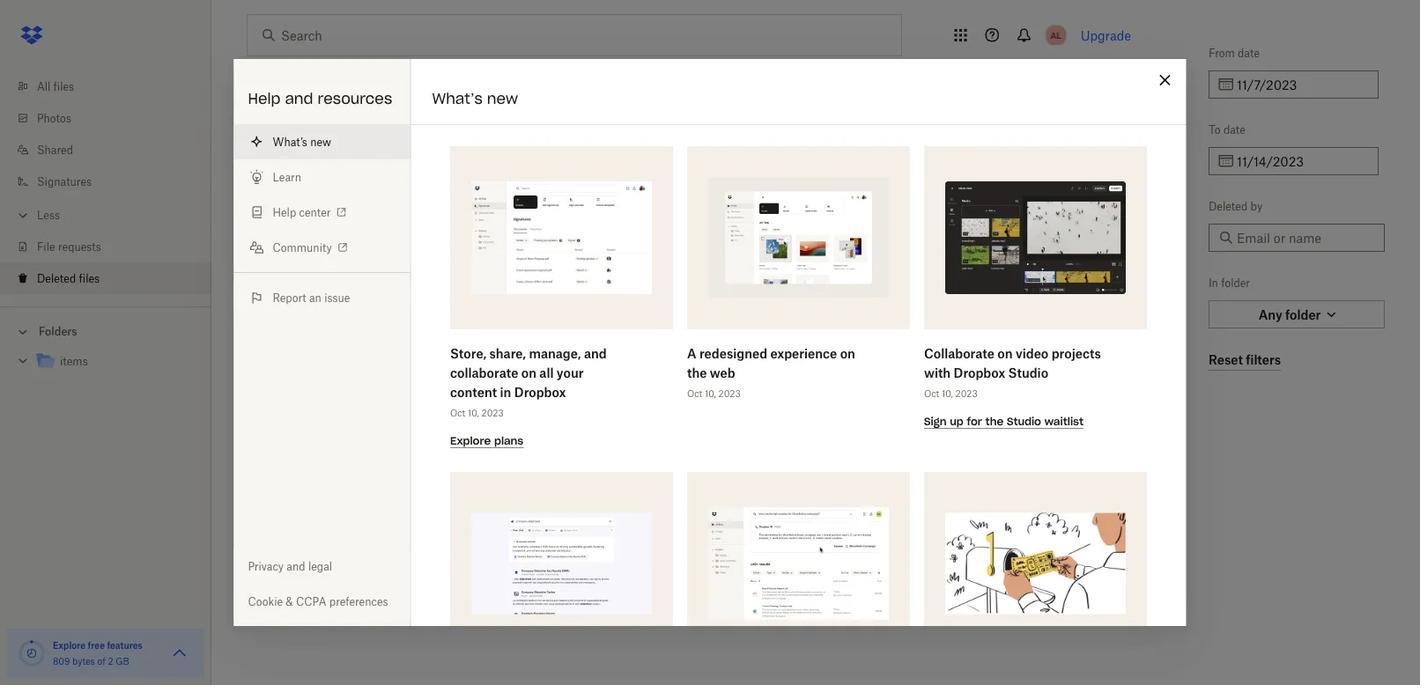 Task type: describe. For each thing, give the bounding box(es) containing it.
less image
[[14, 207, 32, 224]]

1 horizontal spatial what's new
[[432, 89, 518, 108]]

manage,
[[529, 346, 581, 361]]

projects
[[1052, 346, 1101, 361]]

the inside 'link'
[[986, 415, 1004, 429]]

what's new button
[[234, 124, 410, 160]]

explore plans
[[450, 435, 523, 448]]

bytes
[[72, 656, 95, 667]]

files up what's new button
[[331, 85, 372, 109]]

with
[[924, 365, 951, 380]]

sign up for the studio waitlist link
[[924, 413, 1084, 429]]

collaborate
[[450, 365, 518, 380]]

a
[[687, 346, 696, 361]]

folder
[[1222, 276, 1251, 290]]

0 vertical spatial deleted
[[247, 85, 324, 109]]

the all files section of dropbox image
[[708, 178, 889, 298]]

1 vertical spatial deleted
[[1209, 200, 1248, 213]]

on inside a redesigned experience on the web oct 10, 2023
[[840, 346, 855, 361]]

To date text field
[[1238, 152, 1369, 171]]

preferences
[[329, 595, 388, 609]]

try
[[699, 493, 720, 510]]

cookie & ccpa preferences
[[248, 595, 388, 609]]

explore plans link
[[450, 433, 523, 449]]

shared
[[37, 143, 73, 156]]

help center link
[[234, 195, 410, 230]]

in
[[1209, 276, 1219, 290]]

upgrade
[[1081, 28, 1132, 43]]

redesigned
[[699, 346, 767, 361]]

quota usage element
[[18, 640, 46, 668]]

deleted files inside "list item"
[[37, 272, 100, 285]]

an
[[309, 291, 322, 305]]

community link
[[234, 230, 410, 265]]

adjusting
[[724, 493, 786, 510]]

someone looking at a paper coupon image
[[945, 513, 1126, 615]]

oct inside collaborate on video projects with dropbox studio oct 10, 2023
[[924, 388, 939, 399]]

dropbox inside collaborate on video projects with dropbox studio oct 10, 2023
[[954, 365, 1005, 380]]

sign up for the studio waitlist
[[924, 415, 1084, 429]]

deleted
[[568, 493, 618, 510]]

photos
[[37, 112, 71, 125]]

experience
[[770, 346, 837, 361]]

of
[[97, 656, 106, 667]]

photos link
[[14, 102, 212, 134]]

all
[[37, 80, 51, 93]]

found.
[[653, 493, 695, 510]]

date for from date
[[1239, 46, 1261, 59]]

&
[[286, 595, 293, 609]]

a redesigned experience on the web oct 10, 2023
[[687, 346, 855, 399]]

video
[[1016, 346, 1049, 361]]

privacy
[[248, 560, 284, 573]]

studio inside collaborate on video projects with dropbox studio oct 10, 2023
[[1008, 365, 1049, 380]]

what's inside button
[[273, 135, 308, 149]]

file requests
[[37, 240, 101, 253]]

all files link
[[14, 71, 212, 102]]

collaborate on video projects with dropbox studio oct 10, 2023
[[924, 346, 1101, 399]]

learn
[[273, 171, 301, 184]]

items
[[60, 355, 88, 368]]

report
[[273, 291, 306, 305]]

deleted by
[[1209, 200, 1263, 213]]

filters
[[823, 493, 862, 510]]

legal
[[308, 560, 332, 573]]

help and resources dialog
[[234, 59, 1187, 686]]

privacy and legal link
[[234, 549, 410, 584]]

collaborate
[[924, 346, 995, 361]]

all files
[[37, 80, 74, 93]]

1 horizontal spatial deleted files
[[247, 85, 372, 109]]

From date text field
[[1238, 75, 1369, 94]]

10, inside store, share, manage, and collaborate on all your content in dropbox oct 10, 2023
[[468, 408, 479, 419]]

report an issue
[[273, 291, 350, 305]]

dash answer screen image
[[471, 513, 652, 615]]

oct inside store, share, manage, and collaborate on all your content in dropbox oct 10, 2023
[[450, 408, 465, 419]]

your inside store, share, manage, and collaborate on all your content in dropbox oct 10, 2023
[[557, 365, 584, 380]]

privacy and legal
[[248, 560, 332, 573]]

cookie
[[248, 595, 283, 609]]

content
[[450, 385, 497, 400]]

upgrade link
[[1081, 28, 1132, 43]]

dropbox ai helps users search for files in their folders image
[[708, 508, 889, 621]]

on inside collaborate on video projects with dropbox studio oct 10, 2023
[[998, 346, 1013, 361]]

learn link
[[234, 160, 410, 195]]

folders
[[39, 325, 77, 338]]

web
[[710, 365, 735, 380]]

ccpa
[[296, 595, 327, 609]]

oct inside a redesigned experience on the web oct 10, 2023
[[687, 388, 702, 399]]



Task type: locate. For each thing, give the bounding box(es) containing it.
the right "for"
[[986, 415, 1004, 429]]

0 vertical spatial studio
[[1008, 365, 1049, 380]]

from
[[1209, 46, 1236, 59]]

and for resources
[[285, 89, 313, 108]]

1 vertical spatial the
[[986, 415, 1004, 429]]

0 vertical spatial your
[[557, 365, 584, 380]]

0 horizontal spatial dropbox
[[514, 385, 566, 400]]

0 horizontal spatial 2023
[[481, 408, 504, 419]]

2 horizontal spatial oct
[[924, 388, 939, 399]]

in folder
[[1209, 276, 1251, 290]]

deleted files
[[247, 85, 372, 109], [37, 272, 100, 285]]

with dropbox studio, users can collaborate on video projects image
[[945, 182, 1126, 294]]

help
[[248, 89, 281, 108], [273, 206, 296, 219]]

files down requests
[[79, 272, 100, 285]]

help center
[[273, 206, 331, 219]]

on
[[840, 346, 855, 361], [998, 346, 1013, 361], [521, 365, 536, 380]]

all
[[539, 365, 554, 380]]

deleted files list item
[[0, 263, 212, 294]]

free
[[88, 640, 105, 651]]

sign
[[924, 415, 947, 429]]

0 vertical spatial what's new
[[432, 89, 518, 108]]

on inside store, share, manage, and collaborate on all your content in dropbox oct 10, 2023
[[521, 365, 536, 380]]

0 horizontal spatial deleted
[[37, 272, 76, 285]]

files inside "list item"
[[79, 272, 100, 285]]

on left the video
[[998, 346, 1013, 361]]

1 horizontal spatial 2023
[[718, 388, 741, 399]]

and right 'manage,'
[[584, 346, 607, 361]]

0 horizontal spatial on
[[521, 365, 536, 380]]

plans
[[494, 435, 523, 448]]

1 vertical spatial your
[[790, 493, 819, 510]]

2
[[108, 656, 113, 667]]

deleted files link
[[14, 263, 212, 294]]

explore free features 809 bytes of 2 gb
[[53, 640, 143, 667]]

date
[[1239, 46, 1261, 59], [1224, 123, 1246, 136]]

1 horizontal spatial what's
[[432, 89, 483, 108]]

10, down content
[[468, 408, 479, 419]]

0 horizontal spatial 10,
[[468, 408, 479, 419]]

dropbox down all
[[514, 385, 566, 400]]

2 horizontal spatial deleted
[[1209, 200, 1248, 213]]

explore for explore free features 809 bytes of 2 gb
[[53, 640, 86, 651]]

2 vertical spatial and
[[287, 560, 306, 573]]

report an issue link
[[234, 280, 410, 316]]

center
[[299, 206, 331, 219]]

to date
[[1209, 123, 1246, 136]]

dropbox inside store, share, manage, and collaborate on all your content in dropbox oct 10, 2023
[[514, 385, 566, 400]]

help and resources
[[248, 89, 392, 108]]

deleted files down file requests
[[37, 272, 100, 285]]

the
[[687, 365, 707, 380], [986, 415, 1004, 429]]

1 vertical spatial new
[[310, 135, 331, 149]]

0 horizontal spatial what's
[[273, 135, 308, 149]]

what's new inside button
[[273, 135, 331, 149]]

1 vertical spatial help
[[273, 206, 296, 219]]

explore
[[450, 435, 491, 448], [53, 640, 86, 651]]

from date
[[1209, 46, 1261, 59]]

in
[[500, 385, 511, 400]]

what's
[[432, 89, 483, 108], [273, 135, 308, 149]]

list containing all files
[[0, 60, 212, 307]]

explore left plans
[[450, 435, 491, 448]]

requests
[[58, 240, 101, 253]]

1 horizontal spatial 10,
[[705, 388, 716, 399]]

store, share, manage, and collaborate on all your content in dropbox oct 10, 2023
[[450, 346, 607, 419]]

1 vertical spatial and
[[584, 346, 607, 361]]

0 vertical spatial deleted files
[[247, 85, 372, 109]]

features
[[107, 640, 143, 651]]

0 vertical spatial dropbox
[[954, 365, 1005, 380]]

10, down with
[[942, 388, 953, 399]]

1 horizontal spatial new
[[487, 89, 518, 108]]

community
[[273, 241, 332, 254]]

resources
[[318, 89, 392, 108]]

1 horizontal spatial your
[[790, 493, 819, 510]]

new
[[487, 89, 518, 108], [310, 135, 331, 149]]

date for to date
[[1224, 123, 1246, 136]]

deleted down file
[[37, 272, 76, 285]]

10,
[[705, 388, 716, 399], [942, 388, 953, 399], [468, 408, 479, 419]]

waitlist
[[1045, 415, 1084, 429]]

2023 inside store, share, manage, and collaborate on all your content in dropbox oct 10, 2023
[[481, 408, 504, 419]]

10, down web at the bottom of page
[[705, 388, 716, 399]]

10, inside a redesigned experience on the web oct 10, 2023
[[705, 388, 716, 399]]

2023 inside collaborate on video projects with dropbox studio oct 10, 2023
[[956, 388, 978, 399]]

deleted up what's new button
[[247, 85, 324, 109]]

cookie & ccpa preferences button
[[234, 584, 410, 620]]

explore for explore plans
[[450, 435, 491, 448]]

deleted files up what's new button
[[247, 85, 372, 109]]

store,
[[450, 346, 486, 361]]

0 horizontal spatial what's new
[[273, 135, 331, 149]]

what's new
[[432, 89, 518, 108], [273, 135, 331, 149]]

no deleted files found. try adjusting your filters
[[545, 493, 862, 510]]

on left all
[[521, 365, 536, 380]]

and left legal in the left bottom of the page
[[287, 560, 306, 573]]

folders button
[[0, 318, 212, 344]]

oct down with
[[924, 388, 939, 399]]

by
[[1251, 200, 1263, 213]]

studio down the video
[[1008, 365, 1049, 380]]

and inside store, share, manage, and collaborate on all your content in dropbox oct 10, 2023
[[584, 346, 607, 361]]

explore up 809
[[53, 640, 86, 651]]

809
[[53, 656, 70, 667]]

file
[[37, 240, 55, 253]]

dropbox
[[954, 365, 1005, 380], [514, 385, 566, 400]]

2 horizontal spatial on
[[998, 346, 1013, 361]]

signatures
[[37, 175, 92, 188]]

help for help center
[[273, 206, 296, 219]]

2023 inside a redesigned experience on the web oct 10, 2023
[[718, 388, 741, 399]]

0 vertical spatial and
[[285, 89, 313, 108]]

studio inside 'link'
[[1007, 415, 1041, 429]]

new inside button
[[310, 135, 331, 149]]

0 horizontal spatial oct
[[450, 408, 465, 419]]

oct
[[687, 388, 702, 399], [924, 388, 939, 399], [450, 408, 465, 419]]

1 horizontal spatial explore
[[450, 435, 491, 448]]

shared link
[[14, 134, 212, 166]]

the entry point screen of dropbox sign image
[[471, 182, 652, 294]]

gb
[[116, 656, 129, 667]]

files right all
[[53, 80, 74, 93]]

1 vertical spatial explore
[[53, 640, 86, 651]]

1 horizontal spatial oct
[[687, 388, 702, 399]]

explore inside the explore free features 809 bytes of 2 gb
[[53, 640, 86, 651]]

2 horizontal spatial 10,
[[942, 388, 953, 399]]

and for legal
[[287, 560, 306, 573]]

1 vertical spatial deleted files
[[37, 272, 100, 285]]

1 vertical spatial date
[[1224, 123, 1246, 136]]

1 horizontal spatial dropbox
[[954, 365, 1005, 380]]

dropbox down collaborate
[[954, 365, 1005, 380]]

for
[[967, 415, 982, 429]]

help left center on the left top of the page
[[273, 206, 296, 219]]

date right to
[[1224, 123, 1246, 136]]

files inside 'link'
[[53, 80, 74, 93]]

0 vertical spatial help
[[248, 89, 281, 108]]

0 horizontal spatial explore
[[53, 640, 86, 651]]

deleted left by
[[1209, 200, 1248, 213]]

file requests link
[[14, 231, 212, 263]]

0 vertical spatial what's
[[432, 89, 483, 108]]

0 horizontal spatial the
[[687, 365, 707, 380]]

help for help and resources
[[248, 89, 281, 108]]

1 vertical spatial what's new
[[273, 135, 331, 149]]

10, inside collaborate on video projects with dropbox studio oct 10, 2023
[[942, 388, 953, 399]]

list
[[0, 60, 212, 307]]

studio left waitlist
[[1007, 415, 1041, 429]]

date right from
[[1239, 46, 1261, 59]]

your left filters at the bottom
[[790, 493, 819, 510]]

up
[[950, 415, 964, 429]]

issue
[[325, 291, 350, 305]]

oct down content
[[450, 408, 465, 419]]

no
[[545, 493, 564, 510]]

2023 up "for"
[[956, 388, 978, 399]]

0 horizontal spatial new
[[310, 135, 331, 149]]

2023 down web at the bottom of page
[[718, 388, 741, 399]]

oct down a
[[687, 388, 702, 399]]

2023 down in
[[481, 408, 504, 419]]

files left found.
[[622, 493, 650, 510]]

2 vertical spatial deleted
[[37, 272, 76, 285]]

less
[[37, 208, 60, 222]]

share,
[[489, 346, 526, 361]]

0 vertical spatial new
[[487, 89, 518, 108]]

on right experience
[[840, 346, 855, 361]]

2 horizontal spatial 2023
[[956, 388, 978, 399]]

1 horizontal spatial deleted
[[247, 85, 324, 109]]

files
[[53, 80, 74, 93], [331, 85, 372, 109], [79, 272, 100, 285], [622, 493, 650, 510]]

help up what's new button
[[248, 89, 281, 108]]

0 vertical spatial the
[[687, 365, 707, 380]]

the inside a redesigned experience on the web oct 10, 2023
[[687, 365, 707, 380]]

0 horizontal spatial your
[[557, 365, 584, 380]]

1 vertical spatial dropbox
[[514, 385, 566, 400]]

explore inside help and resources dialog
[[450, 435, 491, 448]]

dropbox image
[[14, 18, 49, 53]]

0 vertical spatial date
[[1239, 46, 1261, 59]]

0 vertical spatial explore
[[450, 435, 491, 448]]

the down a
[[687, 365, 707, 380]]

1 horizontal spatial the
[[986, 415, 1004, 429]]

signatures link
[[14, 166, 212, 197]]

1 vertical spatial what's
[[273, 135, 308, 149]]

0 horizontal spatial deleted files
[[37, 272, 100, 285]]

to
[[1209, 123, 1221, 136]]

2023
[[718, 388, 741, 399], [956, 388, 978, 399], [481, 408, 504, 419]]

your right all
[[557, 365, 584, 380]]

1 vertical spatial studio
[[1007, 415, 1041, 429]]

and up what's new button
[[285, 89, 313, 108]]

1 horizontal spatial on
[[840, 346, 855, 361]]

studio
[[1008, 365, 1049, 380], [1007, 415, 1041, 429]]

items link
[[35, 350, 197, 374]]

deleted inside "list item"
[[37, 272, 76, 285]]



Task type: vqa. For each thing, say whether or not it's contained in the screenshot.
the to the top
yes



